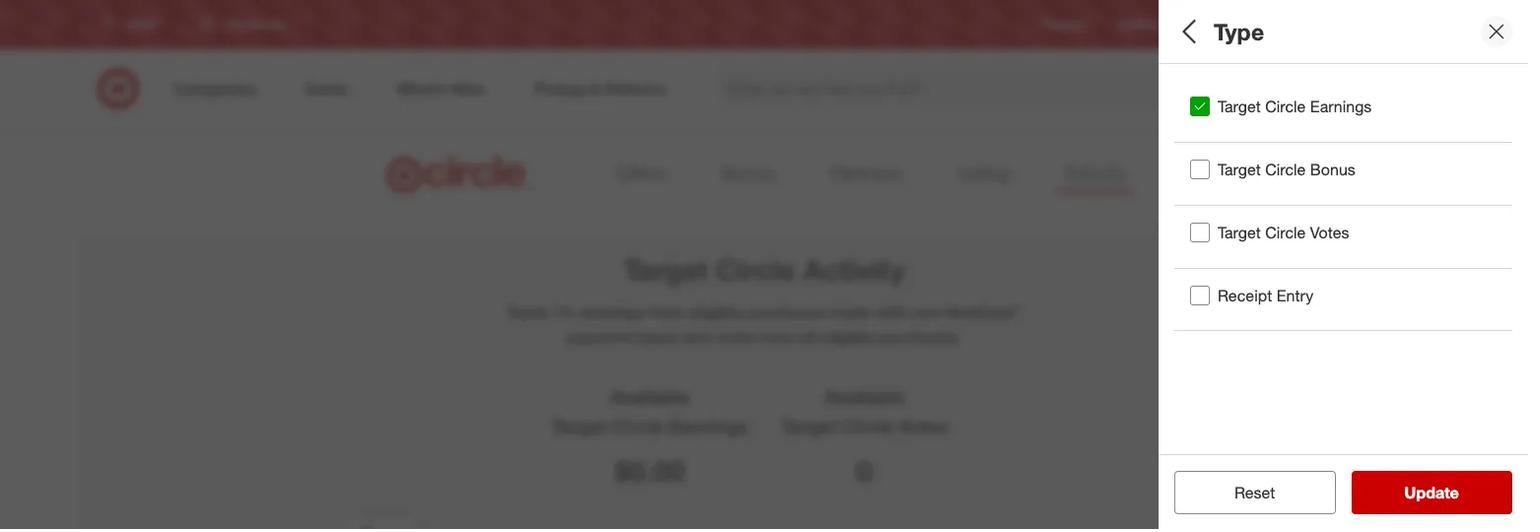 Task type: vqa. For each thing, say whether or not it's contained in the screenshot.
Pay
no



Task type: describe. For each thing, give the bounding box(es) containing it.
target circle bonus
[[1218, 159, 1356, 179]]

available target circle earnings
[[552, 386, 748, 438]]

redcard link
[[1206, 16, 1253, 33]]

purchases
[[747, 303, 825, 322]]

all
[[799, 327, 817, 347]]

target for target circle votes
[[1218, 222, 1261, 242]]

all filters dialog
[[1159, 0, 1529, 529]]

target circle activity
[[623, 252, 905, 288]]

filters
[[1208, 16, 1269, 43]]

type inside 'dialog'
[[1214, 17, 1265, 45]]

votes
[[715, 327, 756, 347]]

weekly
[[1119, 17, 1156, 32]]

1 vertical spatial eligible
[[821, 327, 874, 347]]

circle inside available target circle earnings
[[612, 415, 664, 438]]

types
[[636, 327, 678, 347]]

track
[[507, 303, 547, 322]]

activity link
[[1057, 156, 1134, 193]]

type inside button
[[1183, 156, 1216, 176]]

votes inside available target circle votes
[[899, 415, 948, 438]]

weekly ad
[[1119, 17, 1174, 32]]

purchases.
[[879, 327, 961, 347]]

and
[[683, 327, 711, 347]]

available for 0
[[825, 386, 904, 408]]

Target Circle Earnings checkbox
[[1190, 97, 1210, 117]]

partners link
[[823, 156, 910, 193]]

bonus inside type 'dialog'
[[1311, 159, 1356, 179]]

circle inside available target circle votes
[[842, 415, 894, 438]]

update button for type 'dialog' reset button
[[1352, 471, 1513, 514]]

Target Circle Bonus checkbox
[[1190, 160, 1210, 180]]

redcard™
[[946, 303, 1022, 322]]

target circle logo image
[[383, 154, 533, 195]]

type button
[[1183, 155, 1505, 178]]

0
[[857, 453, 872, 488]]

reset button for type 'dialog'
[[1175, 471, 1336, 514]]

0 vertical spatial eligible
[[689, 303, 742, 322]]

available for $0.00
[[610, 386, 690, 408]]

target for target circle activity
[[623, 252, 708, 288]]

earnings
[[580, 303, 645, 322]]

Target Circle Votes checkbox
[[1190, 223, 1210, 243]]



Task type: locate. For each thing, give the bounding box(es) containing it.
payment
[[567, 327, 632, 347]]

from down "purchases"
[[760, 327, 795, 347]]

registry link
[[1043, 16, 1087, 33]]

1%
[[552, 303, 575, 322]]

circle up "target circle votes"
[[1266, 159, 1306, 179]]

target inside available target circle earnings
[[552, 415, 607, 438]]

update for update button within the type 'dialog'
[[1405, 483, 1459, 503]]

entry
[[1277, 285, 1314, 305]]

1 vertical spatial from
[[760, 327, 795, 347]]

circle down target circle bonus
[[1266, 222, 1306, 242]]

voting link
[[949, 156, 1017, 193]]

receipt
[[1218, 285, 1273, 305]]

available target circle votes
[[781, 386, 948, 438]]

bonus
[[1311, 159, 1356, 179], [722, 162, 776, 184]]

made
[[829, 303, 871, 322]]

1 vertical spatial activity
[[803, 252, 905, 288]]

0 horizontal spatial bonus
[[722, 162, 776, 184]]

offers link
[[608, 156, 674, 193]]

available inside available target circle earnings
[[610, 386, 690, 408]]

target down payment
[[552, 415, 607, 438]]

reset button
[[1175, 471, 1336, 514], [1175, 471, 1336, 514]]

0 horizontal spatial available
[[610, 386, 690, 408]]

search
[[1191, 80, 1238, 100]]

reset
[[1235, 483, 1276, 503], [1235, 483, 1276, 503]]

1 horizontal spatial available
[[825, 386, 904, 408]]

reset for all filters "dialog"
[[1235, 483, 1276, 503]]

date
[[1183, 101, 1216, 121]]

0 vertical spatial activity
[[1065, 162, 1126, 184]]

update for reset button corresponding to all filters "dialog"'s update button
[[1405, 483, 1459, 503]]

ad
[[1160, 17, 1174, 32]]

search button
[[1191, 67, 1238, 114]]

partners
[[831, 162, 902, 184]]

1 horizontal spatial earnings
[[1311, 97, 1372, 116]]

registry
[[1043, 17, 1087, 32]]

Receipt Entry checkbox
[[1190, 286, 1210, 305]]

bonus down the date "button"
[[1311, 159, 1356, 179]]

0 horizontal spatial from
[[650, 303, 684, 322]]

1 horizontal spatial from
[[760, 327, 795, 347]]

from
[[650, 303, 684, 322], [760, 327, 795, 347]]

votes inside type 'dialog'
[[1311, 222, 1350, 242]]

0 horizontal spatial eligible
[[689, 303, 742, 322]]

0 vertical spatial type
[[1214, 17, 1265, 45]]

update button
[[1352, 471, 1513, 514], [1352, 471, 1513, 514]]

reset inside all filters "dialog"
[[1235, 483, 1276, 503]]

votes
[[1311, 222, 1350, 242], [899, 415, 948, 438]]

votes down purchases.
[[899, 415, 948, 438]]

target inside available target circle votes
[[781, 415, 837, 438]]

weekly ad link
[[1119, 16, 1174, 33]]

non-
[[912, 303, 946, 322]]

earnings inside type 'dialog'
[[1311, 97, 1372, 116]]

target
[[1218, 97, 1261, 116], [1218, 159, 1261, 179], [1218, 222, 1261, 242], [623, 252, 708, 288], [552, 415, 607, 438], [781, 415, 837, 438]]

circle up target circle bonus
[[1266, 97, 1306, 116]]

2 available from the left
[[825, 386, 904, 408]]

reset inside type 'dialog'
[[1235, 483, 1276, 503]]

eligible down made
[[821, 327, 874, 347]]

update inside all filters "dialog"
[[1405, 483, 1459, 503]]

earnings
[[1311, 97, 1372, 116], [669, 415, 748, 438]]

eligible up and
[[689, 303, 742, 322]]

1 horizontal spatial eligible
[[821, 327, 874, 347]]

voting
[[957, 162, 1009, 184]]

type right 'all'
[[1214, 17, 1265, 45]]

1 vertical spatial type
[[1183, 156, 1216, 176]]

target down all
[[781, 415, 837, 438]]

1 vertical spatial votes
[[899, 415, 948, 438]]

target circle earnings
[[1218, 97, 1372, 116]]

circle for votes
[[1266, 222, 1306, 242]]

0 horizontal spatial votes
[[899, 415, 948, 438]]

offers
[[616, 162, 667, 184]]

target for target circle earnings
[[1218, 97, 1261, 116]]

available up 0
[[825, 386, 904, 408]]

$0.00
[[615, 453, 685, 488]]

1 available from the left
[[610, 386, 690, 408]]

reset for type 'dialog'
[[1235, 483, 1276, 503]]

circle for earnings
[[1266, 97, 1306, 116]]

What can we help you find? suggestions appear below search field
[[714, 67, 1205, 110]]

target right target circle votes checkbox
[[1218, 222, 1261, 242]]

available down types
[[610, 386, 690, 408]]

available inside available target circle votes
[[825, 386, 904, 408]]

circle up $0.00
[[612, 415, 664, 438]]

date button
[[1183, 100, 1505, 123]]

all filters
[[1175, 16, 1269, 43]]

target right target circle earnings checkbox
[[1218, 97, 1261, 116]]

1 horizontal spatial activity
[[1065, 162, 1126, 184]]

update button inside type 'dialog'
[[1352, 471, 1513, 514]]

circle up "purchases"
[[716, 252, 795, 288]]

type
[[1214, 17, 1265, 45], [1183, 156, 1216, 176]]

0 horizontal spatial earnings
[[669, 415, 748, 438]]

receipt entry
[[1218, 285, 1314, 305]]

0 vertical spatial from
[[650, 303, 684, 322]]

update inside type 'dialog'
[[1405, 483, 1459, 503]]

target up types
[[623, 252, 708, 288]]

0 vertical spatial votes
[[1311, 222, 1350, 242]]

update button for reset button corresponding to all filters "dialog"
[[1352, 471, 1513, 514]]

1 horizontal spatial votes
[[1311, 222, 1350, 242]]

redcard
[[1206, 17, 1253, 32]]

earnings up type button
[[1311, 97, 1372, 116]]

with
[[875, 303, 907, 322]]

1 horizontal spatial bonus
[[1311, 159, 1356, 179]]

bonus up target circle activity
[[722, 162, 776, 184]]

target for target circle bonus
[[1218, 159, 1261, 179]]

target right target circle bonus option
[[1218, 159, 1261, 179]]

type dialog
[[1159, 0, 1529, 529]]

1 vertical spatial earnings
[[669, 415, 748, 438]]

target circle votes
[[1218, 222, 1350, 242]]

circle up 0
[[842, 415, 894, 438]]

track 1% earnings from eligible purchases made with non-redcard™ payment types and votes from all eligible purchases.
[[507, 303, 1022, 347]]

circle for bonus
[[1266, 159, 1306, 179]]

type down "date"
[[1183, 156, 1216, 176]]

available
[[610, 386, 690, 408], [825, 386, 904, 408]]

0 vertical spatial earnings
[[1311, 97, 1372, 116]]

activity
[[1065, 162, 1126, 184], [803, 252, 905, 288]]

circle for activity
[[716, 252, 795, 288]]

votes down type button
[[1311, 222, 1350, 242]]

bonus link
[[714, 156, 783, 193]]

from up types
[[650, 303, 684, 322]]

earnings inside available target circle earnings
[[669, 415, 748, 438]]

earnings up $0.00
[[669, 415, 748, 438]]

reset button for all filters "dialog"
[[1175, 471, 1336, 514]]

update
[[1405, 483, 1459, 503], [1405, 483, 1459, 503]]

0 horizontal spatial activity
[[803, 252, 905, 288]]

eligible
[[689, 303, 742, 322], [821, 327, 874, 347]]

all
[[1175, 16, 1202, 43]]

circle
[[1266, 97, 1306, 116], [1266, 159, 1306, 179], [1266, 222, 1306, 242], [716, 252, 795, 288], [612, 415, 664, 438], [842, 415, 894, 438]]



